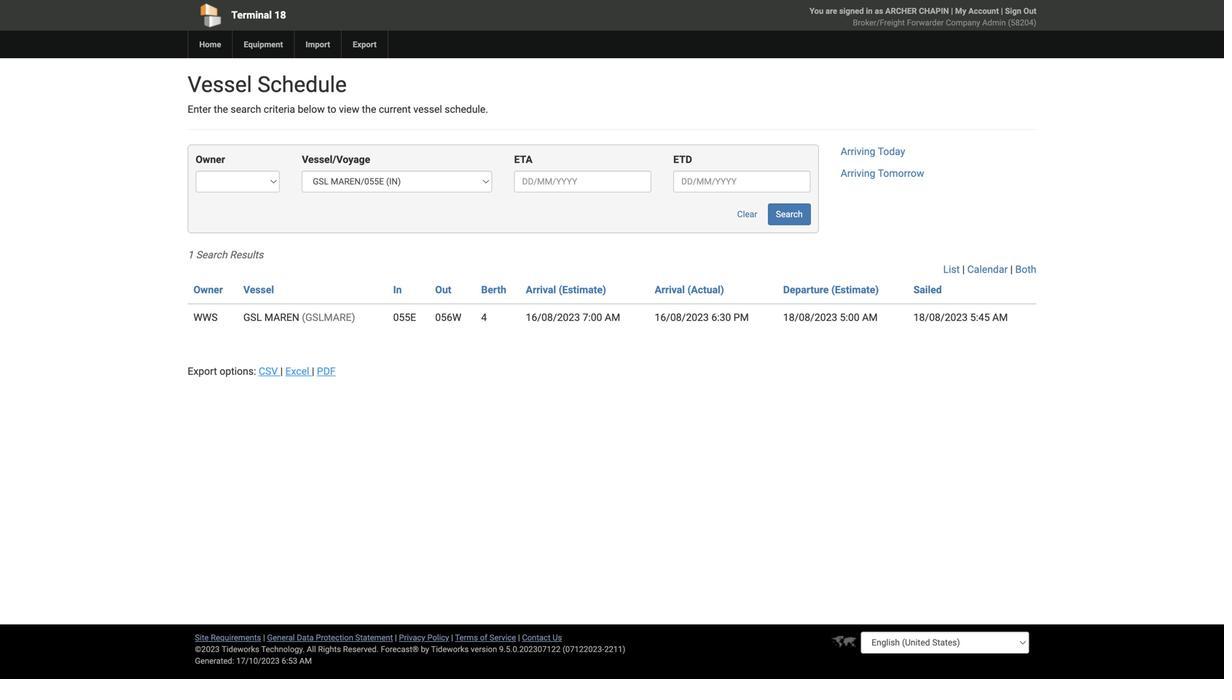 Task type: vqa. For each thing, say whether or not it's contained in the screenshot.
1:16
no



Task type: locate. For each thing, give the bounding box(es) containing it.
search right the clear button
[[776, 209, 803, 220]]

clear
[[737, 209, 758, 220]]

0 vertical spatial vessel
[[188, 72, 252, 98]]

arrival
[[526, 284, 556, 296], [655, 284, 685, 296]]

1 the from the left
[[214, 103, 228, 116]]

1 horizontal spatial (estimate)
[[832, 284, 879, 296]]

2 16/08/2023 from the left
[[655, 312, 709, 324]]

chapin
[[919, 6, 949, 16]]

excel link
[[285, 366, 312, 378]]

18/08/2023 down sailed 'link'
[[914, 312, 968, 324]]

18/08/2023 down departure
[[783, 312, 838, 324]]

terminal 18
[[231, 9, 286, 21]]

1 horizontal spatial search
[[776, 209, 803, 220]]

| right csv
[[280, 366, 283, 378]]

0 horizontal spatial 18/08/2023
[[783, 312, 838, 324]]

out link
[[435, 284, 451, 296]]

archer
[[885, 6, 917, 16]]

1 vertical spatial search
[[196, 249, 227, 261]]

sign
[[1005, 6, 1022, 16]]

0 horizontal spatial 16/08/2023
[[526, 312, 580, 324]]

1 vertical spatial vessel
[[243, 284, 274, 296]]

tomorrow
[[878, 168, 924, 180]]

the
[[214, 103, 228, 116], [362, 103, 376, 116]]

arriving today
[[841, 146, 905, 158]]

terminal 18 link
[[188, 0, 529, 31]]

0 horizontal spatial search
[[196, 249, 227, 261]]

am down all
[[299, 657, 312, 666]]

out up (58204)
[[1024, 6, 1037, 16]]

16/08/2023 down arrival (estimate)
[[526, 312, 580, 324]]

2 18/08/2023 from the left
[[914, 312, 968, 324]]

clear button
[[729, 204, 766, 225]]

company
[[946, 18, 981, 27]]

search button
[[768, 204, 811, 225]]

1 horizontal spatial export
[[353, 40, 377, 49]]

0 vertical spatial out
[[1024, 6, 1037, 16]]

us
[[553, 634, 562, 643]]

export link
[[341, 31, 388, 58]]

ETA text field
[[514, 171, 652, 193]]

schedule
[[258, 72, 347, 98]]

csv
[[259, 366, 278, 378]]

are
[[826, 6, 837, 16]]

arriving today link
[[841, 146, 905, 158]]

arrival for arrival (actual)
[[655, 284, 685, 296]]

1 vertical spatial out
[[435, 284, 451, 296]]

(estimate)
[[559, 284, 606, 296], [832, 284, 879, 296]]

1 horizontal spatial arrival
[[655, 284, 685, 296]]

18/08/2023 5:00 am
[[783, 312, 878, 324]]

export
[[353, 40, 377, 49], [188, 366, 217, 378]]

| left my
[[951, 6, 953, 16]]

in link
[[393, 284, 402, 296]]

the right view on the left top
[[362, 103, 376, 116]]

0 horizontal spatial (estimate)
[[559, 284, 606, 296]]

owner down enter
[[196, 154, 225, 166]]

1 arriving from the top
[[841, 146, 876, 158]]

criteria
[[264, 103, 295, 116]]

18/08/2023
[[783, 312, 838, 324], [914, 312, 968, 324]]

arriving
[[841, 146, 876, 158], [841, 168, 876, 180]]

2 arrival from the left
[[655, 284, 685, 296]]

0 horizontal spatial the
[[214, 103, 228, 116]]

vessel for vessel
[[243, 284, 274, 296]]

owner up wws at the top left
[[193, 284, 223, 296]]

1 horizontal spatial the
[[362, 103, 376, 116]]

(estimate) up 16/08/2023 7:00 am
[[559, 284, 606, 296]]

0 horizontal spatial arrival
[[526, 284, 556, 296]]

wws
[[193, 312, 218, 324]]

am for 16/08/2023 7:00 am
[[605, 312, 620, 324]]

data
[[297, 634, 314, 643]]

7:00
[[583, 312, 602, 324]]

am right 5:45
[[993, 312, 1008, 324]]

1 horizontal spatial 18/08/2023
[[914, 312, 968, 324]]

sailed
[[914, 284, 942, 296]]

17/10/2023
[[236, 657, 280, 666]]

you are signed in as archer chapin | my account | sign out broker/freight forwarder company admin (58204)
[[810, 6, 1037, 27]]

0 vertical spatial owner
[[196, 154, 225, 166]]

contact us link
[[522, 634, 562, 643]]

2 (estimate) from the left
[[832, 284, 879, 296]]

1 18/08/2023 from the left
[[783, 312, 838, 324]]

16/08/2023 down arrival (actual)
[[655, 312, 709, 324]]

today
[[878, 146, 905, 158]]

| left general
[[263, 634, 265, 643]]

schedule.
[[445, 103, 488, 116]]

vessel
[[188, 72, 252, 98], [243, 284, 274, 296]]

view
[[339, 103, 359, 116]]

home link
[[188, 31, 232, 58]]

0 vertical spatial search
[[776, 209, 803, 220]]

general
[[267, 634, 295, 643]]

1 (estimate) from the left
[[559, 284, 606, 296]]

4
[[481, 312, 487, 324]]

0 horizontal spatial export
[[188, 366, 217, 378]]

below
[[298, 103, 325, 116]]

16/08/2023 for 16/08/2023 7:00 am
[[526, 312, 580, 324]]

18/08/2023 for 18/08/2023 5:45 am
[[914, 312, 968, 324]]

|
[[951, 6, 953, 16], [1001, 6, 1003, 16], [963, 264, 965, 276], [1011, 264, 1013, 276], [280, 366, 283, 378], [312, 366, 314, 378], [263, 634, 265, 643], [395, 634, 397, 643], [451, 634, 453, 643], [518, 634, 520, 643]]

signed
[[839, 6, 864, 16]]

the right enter
[[214, 103, 228, 116]]

list link
[[943, 264, 960, 276]]

by
[[421, 645, 429, 655]]

export left the options:
[[188, 366, 217, 378]]

am right "5:00"
[[862, 312, 878, 324]]

1 vertical spatial arriving
[[841, 168, 876, 180]]

technology.
[[261, 645, 305, 655]]

(estimate) up "5:00"
[[832, 284, 879, 296]]

owner link
[[193, 284, 223, 296]]

am right 7:00
[[605, 312, 620, 324]]

2 arriving from the top
[[841, 168, 876, 180]]

import link
[[294, 31, 341, 58]]

list
[[943, 264, 960, 276]]

18
[[274, 9, 286, 21]]

vessel up enter
[[188, 72, 252, 98]]

vessel up gsl
[[243, 284, 274, 296]]

0 vertical spatial arriving
[[841, 146, 876, 158]]

16/08/2023 7:00 am
[[526, 312, 620, 324]]

1 search results list | calendar | both
[[188, 249, 1037, 276]]

1 horizontal spatial 16/08/2023
[[655, 312, 709, 324]]

pdf link
[[317, 366, 336, 378]]

admin
[[983, 18, 1006, 27]]

| up tideworks
[[451, 634, 453, 643]]

arriving tomorrow
[[841, 168, 924, 180]]

gsl
[[243, 312, 262, 324]]

out up 056w
[[435, 284, 451, 296]]

both link
[[1016, 264, 1037, 276]]

9.5.0.202307122
[[499, 645, 561, 655]]

terms of service link
[[455, 634, 516, 643]]

arriving down arriving today
[[841, 168, 876, 180]]

site requirements link
[[195, 634, 261, 643]]

1 16/08/2023 from the left
[[526, 312, 580, 324]]

maren
[[264, 312, 299, 324]]

departure (estimate) link
[[783, 284, 879, 296]]

owner
[[196, 154, 225, 166], [193, 284, 223, 296]]

vessel inside vessel schedule enter the search criteria below to view the current vessel schedule.
[[188, 72, 252, 98]]

export for export
[[353, 40, 377, 49]]

1 vertical spatial export
[[188, 366, 217, 378]]

6:53
[[282, 657, 297, 666]]

0 vertical spatial export
[[353, 40, 377, 49]]

arriving up arriving tomorrow link
[[841, 146, 876, 158]]

export down terminal 18 link
[[353, 40, 377, 49]]

arriving tomorrow link
[[841, 168, 924, 180]]

arrival up 16/08/2023 7:00 am
[[526, 284, 556, 296]]

arrival left (actual)
[[655, 284, 685, 296]]

vessel
[[414, 103, 442, 116]]

1 arrival from the left
[[526, 284, 556, 296]]

1 horizontal spatial out
[[1024, 6, 1037, 16]]

search right 1
[[196, 249, 227, 261]]

0 horizontal spatial out
[[435, 284, 451, 296]]

| right list
[[963, 264, 965, 276]]



Task type: describe. For each thing, give the bounding box(es) containing it.
| left pdf
[[312, 366, 314, 378]]

vessel for vessel schedule enter the search criteria below to view the current vessel schedule.
[[188, 72, 252, 98]]

search inside button
[[776, 209, 803, 220]]

berth link
[[481, 284, 506, 296]]

6:30
[[712, 312, 731, 324]]

eta
[[514, 154, 533, 166]]

export options: csv | excel | pdf
[[188, 366, 336, 378]]

(estimate) for departure (estimate)
[[832, 284, 879, 296]]

all
[[307, 645, 316, 655]]

vessel/voyage
[[302, 154, 370, 166]]

departure
[[783, 284, 829, 296]]

statement
[[355, 634, 393, 643]]

(58204)
[[1008, 18, 1037, 27]]

current
[[379, 103, 411, 116]]

calendar
[[968, 264, 1008, 276]]

055e
[[393, 312, 416, 324]]

my account link
[[955, 6, 999, 16]]

of
[[480, 634, 488, 643]]

both
[[1016, 264, 1037, 276]]

my
[[955, 6, 967, 16]]

18/08/2023 for 18/08/2023 5:00 am
[[783, 312, 838, 324]]

| left both
[[1011, 264, 1013, 276]]

am for 18/08/2023 5:00 am
[[862, 312, 878, 324]]

| up forecast®
[[395, 634, 397, 643]]

out inside you are signed in as archer chapin | my account | sign out broker/freight forwarder company admin (58204)
[[1024, 6, 1037, 16]]

2211)
[[604, 645, 626, 655]]

general data protection statement link
[[267, 634, 393, 643]]

csv link
[[259, 366, 280, 378]]

(07122023-
[[563, 645, 604, 655]]

forwarder
[[907, 18, 944, 27]]

(gslmare)
[[302, 312, 355, 324]]

in
[[866, 6, 873, 16]]

to
[[327, 103, 336, 116]]

am inside site requirements | general data protection statement | privacy policy | terms of service | contact us ©2023 tideworks technology. all rights reserved. forecast® by tideworks version 9.5.0.202307122 (07122023-2211) generated: 17/10/2023 6:53 am
[[299, 657, 312, 666]]

| up 9.5.0.202307122
[[518, 634, 520, 643]]

account
[[969, 6, 999, 16]]

privacy
[[399, 634, 425, 643]]

16/08/2023 6:30 pm
[[655, 312, 749, 324]]

sign out link
[[1005, 6, 1037, 16]]

contact
[[522, 634, 551, 643]]

1 vertical spatial owner
[[193, 284, 223, 296]]

5:45
[[970, 312, 990, 324]]

arriving for arriving today
[[841, 146, 876, 158]]

search inside 1 search results list | calendar | both
[[196, 249, 227, 261]]

protection
[[316, 634, 353, 643]]

vessel link
[[243, 284, 274, 296]]

equipment
[[244, 40, 283, 49]]

forecast®
[[381, 645, 419, 655]]

pdf
[[317, 366, 336, 378]]

site
[[195, 634, 209, 643]]

import
[[306, 40, 330, 49]]

broker/freight
[[853, 18, 905, 27]]

export for export options: csv | excel | pdf
[[188, 366, 217, 378]]

©2023 tideworks
[[195, 645, 259, 655]]

terms
[[455, 634, 478, 643]]

reserved.
[[343, 645, 379, 655]]

18/08/2023 5:45 am
[[914, 312, 1008, 324]]

(estimate) for arrival (estimate)
[[559, 284, 606, 296]]

options:
[[220, 366, 256, 378]]

056w
[[435, 312, 462, 324]]

16/08/2023 for 16/08/2023 6:30 pm
[[655, 312, 709, 324]]

as
[[875, 6, 883, 16]]

pm
[[734, 312, 749, 324]]

arrival for arrival (estimate)
[[526, 284, 556, 296]]

1
[[188, 249, 193, 261]]

generated:
[[195, 657, 234, 666]]

search
[[231, 103, 261, 116]]

tideworks
[[431, 645, 469, 655]]

arriving for arriving tomorrow
[[841, 168, 876, 180]]

berth
[[481, 284, 506, 296]]

version
[[471, 645, 497, 655]]

arrival (actual)
[[655, 284, 724, 296]]

am for 18/08/2023 5:45 am
[[993, 312, 1008, 324]]

terminal
[[231, 9, 272, 21]]

policy
[[427, 634, 449, 643]]

etd
[[674, 154, 692, 166]]

(actual)
[[688, 284, 724, 296]]

rights
[[318, 645, 341, 655]]

results
[[230, 249, 263, 261]]

you
[[810, 6, 824, 16]]

ETD text field
[[674, 171, 811, 193]]

sailed link
[[914, 284, 942, 296]]

enter
[[188, 103, 211, 116]]

equipment link
[[232, 31, 294, 58]]

2 the from the left
[[362, 103, 376, 116]]

| left sign
[[1001, 6, 1003, 16]]

calendar link
[[968, 264, 1008, 276]]

5:00
[[840, 312, 860, 324]]



